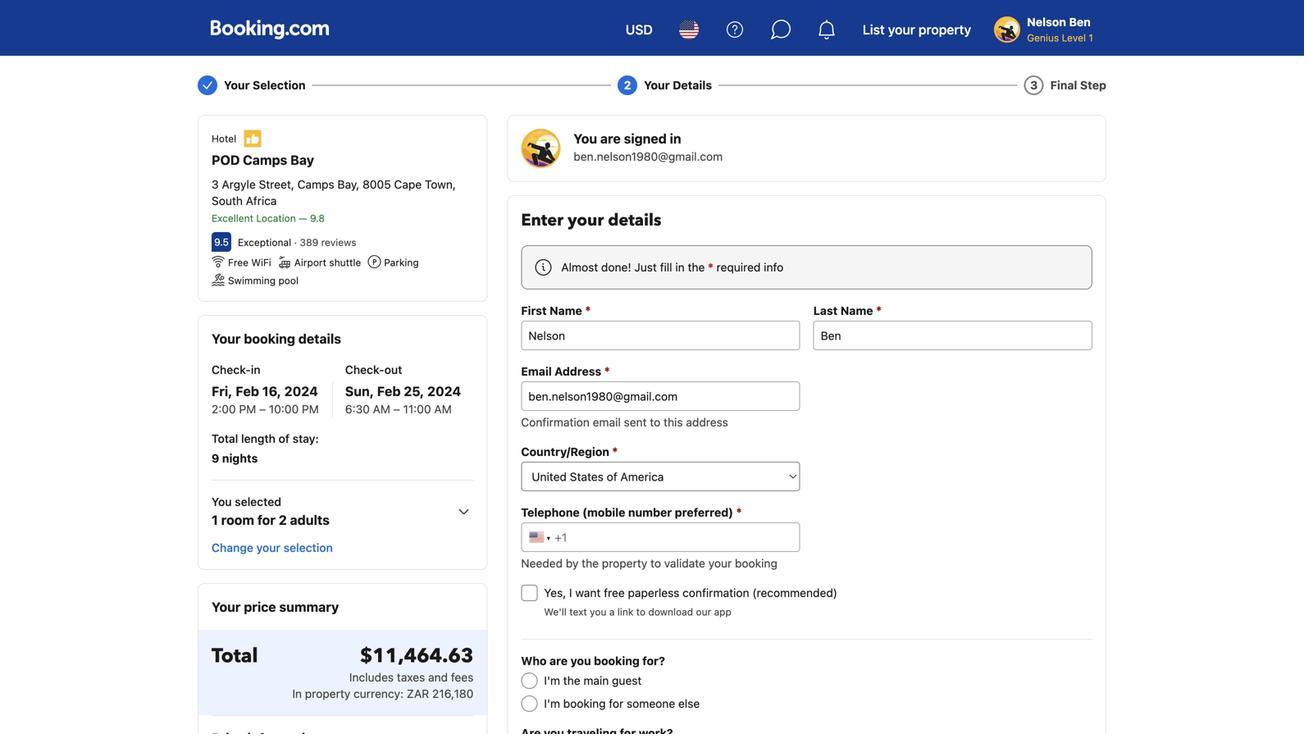 Task type: describe. For each thing, give the bounding box(es) containing it.
* down email
[[612, 444, 618, 459]]

0 horizontal spatial camps
[[243, 152, 287, 168]]

hotel
[[212, 133, 236, 144]]

your for list
[[888, 22, 915, 37]]

feb for 16,
[[236, 384, 259, 399]]

nelson ben genius level 1
[[1027, 15, 1094, 43]]

details for enter your details
[[608, 209, 662, 232]]

length
[[241, 432, 276, 445]]

name for first name *
[[550, 304, 582, 317]]

are for you
[[600, 131, 621, 146]]

level
[[1062, 32, 1086, 43]]

location
[[256, 212, 296, 224]]

to inside yes, i want free paperless confirmation (recommended) we'll text you a link to download our app
[[636, 606, 646, 618]]

who
[[521, 654, 547, 668]]

your for your booking details
[[212, 331, 241, 347]]

total for total length of stay: 9 nights
[[212, 432, 238, 445]]

are for who
[[550, 654, 568, 668]]

2 horizontal spatial the
[[688, 260, 705, 274]]

i
[[569, 586, 572, 600]]

– for 25,
[[394, 402, 400, 416]]

stay:
[[293, 432, 319, 445]]

i'm for i'm booking for someone else
[[544, 697, 560, 710]]

price
[[244, 599, 276, 615]]

number
[[628, 506, 672, 519]]

2:00 pm
[[212, 402, 256, 416]]

this
[[664, 416, 683, 429]]

– for 16,
[[259, 402, 266, 416]]

your for your price summary
[[212, 599, 241, 615]]

check-in fri, feb 16, 2024 2:00 pm – 10:00 pm
[[212, 363, 319, 416]]

someone
[[627, 697, 675, 710]]

3 argyle street, camps bay, 8005 cape town, south africa excellent location — 9.8
[[212, 178, 456, 224]]

info
[[764, 260, 784, 274]]

almost done! just fill in the * required info
[[561, 260, 784, 274]]

25,
[[404, 384, 424, 399]]

needed
[[521, 557, 563, 570]]

list your property
[[863, 22, 972, 37]]

address
[[686, 416, 728, 429]]

8005
[[363, 178, 391, 191]]

required
[[717, 260, 761, 274]]

fill
[[660, 260, 672, 274]]

by
[[566, 557, 579, 570]]

booking down i'm the main guest
[[563, 697, 606, 710]]

10:00 pm
[[269, 402, 319, 416]]

free
[[228, 257, 249, 268]]

download
[[649, 606, 693, 618]]

list your property link
[[853, 10, 981, 49]]

wifi
[[251, 257, 271, 268]]

* left the required
[[708, 260, 714, 274]]

of
[[279, 432, 290, 445]]

* right address
[[604, 364, 610, 378]]

we'll
[[544, 606, 567, 618]]

south
[[212, 194, 243, 208]]

change your selection
[[212, 541, 333, 555]]

first
[[521, 304, 547, 317]]

3 argyle street, camps bay, 8005 cape town, south africa button
[[212, 176, 474, 209]]

room
[[221, 512, 254, 528]]

3 for 3 argyle street, camps bay, 8005 cape town, south africa excellent location — 9.8
[[212, 178, 219, 191]]

done!
[[601, 260, 631, 274]]

selected
[[235, 495, 281, 509]]

property inside includes taxes and fees in property currency: zar 216,180
[[305, 687, 351, 701]]

paperless
[[628, 586, 680, 600]]

confirmation email sent to this address
[[521, 416, 728, 429]]

country/region *
[[521, 444, 618, 459]]

selection
[[284, 541, 333, 555]]

in inside you are signed in ben.nelson1980@gmail.com
[[670, 131, 681, 146]]

swimming pool
[[228, 275, 299, 286]]

* right preferred) at the bottom of the page
[[736, 505, 742, 519]]

text
[[570, 606, 587, 618]]

you are signed in ben.nelson1980@gmail.com
[[574, 131, 723, 163]]

feb for 25,
[[377, 384, 401, 399]]

parking
[[384, 257, 419, 268]]

preferred)
[[675, 506, 734, 519]]

guest
[[612, 674, 642, 687]]

you inside yes, i want free paperless confirmation (recommended) we'll text you a link to download our app
[[590, 606, 607, 618]]

summary
[[279, 599, 339, 615]]

i'm for i'm the main guest
[[544, 674, 560, 687]]

camps inside 3 argyle street, camps bay, 8005 cape town, south africa excellent location — 9.8
[[298, 178, 334, 191]]

you for you selected
[[212, 495, 232, 509]]

+1 text field
[[521, 523, 800, 552]]

first name *
[[521, 303, 591, 317]]

your account menu nelson ben genius level 1 element
[[994, 7, 1100, 45]]

reviews
[[321, 237, 356, 248]]

9.5
[[214, 236, 229, 248]]

final step
[[1051, 78, 1107, 92]]

name for last name *
[[841, 304, 873, 317]]

taxes
[[397, 671, 425, 684]]

booking up (recommended)
[[735, 557, 778, 570]]

airport
[[294, 257, 326, 268]]

1 vertical spatial in
[[676, 260, 685, 274]]

almost
[[561, 260, 598, 274]]

needed by the property to validate your booking
[[521, 557, 778, 570]]

—
[[299, 212, 307, 224]]

telephone
[[521, 506, 580, 519]]

your for enter
[[568, 209, 604, 232]]

total length of stay: 9 nights
[[212, 432, 319, 465]]



Task type: locate. For each thing, give the bounding box(es) containing it.
1 vertical spatial property
[[602, 557, 648, 570]]

0 horizontal spatial name
[[550, 304, 582, 317]]

name right "last"
[[841, 304, 873, 317]]

selection
[[253, 78, 306, 92]]

are you traveling for work? element
[[508, 725, 1093, 734]]

who are you booking for? element
[[521, 653, 1093, 712]]

1 vertical spatial the
[[582, 557, 599, 570]]

2 left your details
[[624, 78, 631, 92]]

in down your booking details
[[251, 363, 261, 377]]

1 name from the left
[[550, 304, 582, 317]]

2024 inside check-in fri, feb 16, 2024 2:00 pm – 10:00 pm
[[284, 384, 318, 399]]

in
[[670, 131, 681, 146], [676, 260, 685, 274], [251, 363, 261, 377]]

1 horizontal spatial property
[[602, 557, 648, 570]]

2
[[624, 78, 631, 92], [279, 512, 287, 528]]

your up fri,
[[212, 331, 241, 347]]

check- inside check-in fri, feb 16, 2024 2:00 pm – 10:00 pm
[[212, 363, 251, 377]]

in right the signed
[[670, 131, 681, 146]]

list
[[863, 22, 885, 37]]

2 name from the left
[[841, 304, 873, 317]]

argyle
[[222, 178, 256, 191]]

total down the price
[[212, 643, 258, 670]]

– down 16,
[[259, 402, 266, 416]]

fees
[[451, 671, 474, 684]]

Double-check for typos text field
[[521, 381, 800, 411]]

1 vertical spatial 2
[[279, 512, 287, 528]]

2 vertical spatial to
[[636, 606, 646, 618]]

2 – from the left
[[394, 402, 400, 416]]

0 vertical spatial 1
[[1089, 32, 1094, 43]]

zar 216,180
[[407, 687, 474, 701]]

want
[[575, 586, 601, 600]]

feb up 2:00 pm at left
[[236, 384, 259, 399]]

change your selection link
[[205, 533, 339, 563]]

main
[[584, 674, 609, 687]]

the right the by
[[582, 557, 599, 570]]

details up just
[[608, 209, 662, 232]]

16,
[[262, 384, 281, 399]]

1 inside you selected 1 room for  2 adults
[[212, 512, 218, 528]]

0 horizontal spatial check-
[[212, 363, 251, 377]]

you up room
[[212, 495, 232, 509]]

* right "last"
[[876, 303, 882, 317]]

and
[[428, 671, 448, 684]]

0 vertical spatial the
[[688, 260, 705, 274]]

to down the +1 text field
[[651, 557, 661, 570]]

your inside list your property link
[[888, 22, 915, 37]]

9
[[212, 452, 219, 465]]

1 vertical spatial to
[[651, 557, 661, 570]]

1 vertical spatial camps
[[298, 178, 334, 191]]

0 vertical spatial property
[[919, 22, 972, 37]]

property up 'free'
[[602, 557, 648, 570]]

1 horizontal spatial you
[[574, 131, 597, 146]]

the left main
[[563, 674, 581, 687]]

feb inside check-in fri, feb 16, 2024 2:00 pm – 10:00 pm
[[236, 384, 259, 399]]

to left this
[[650, 416, 661, 429]]

for down "selected"
[[257, 512, 276, 528]]

your for your selection
[[224, 78, 250, 92]]

a
[[609, 606, 615, 618]]

1 horizontal spatial camps
[[298, 178, 334, 191]]

name
[[550, 304, 582, 317], [841, 304, 873, 317]]

1 vertical spatial you
[[212, 495, 232, 509]]

check- for fri,
[[212, 363, 251, 377]]

3 for 3
[[1030, 78, 1038, 92]]

fri,
[[212, 384, 233, 399]]

includes taxes and fees in property currency: zar 216,180
[[292, 671, 474, 701]]

2 2024 from the left
[[427, 384, 461, 399]]

2 total from the top
[[212, 643, 258, 670]]

0 horizontal spatial 3
[[212, 178, 219, 191]]

0 vertical spatial camps
[[243, 152, 287, 168]]

(recommended)
[[753, 586, 838, 600]]

feb
[[236, 384, 259, 399], [377, 384, 401, 399]]

0 vertical spatial 3
[[1030, 78, 1038, 92]]

rated exceptional element
[[238, 237, 291, 248]]

1 – from the left
[[259, 402, 266, 416]]

you left the signed
[[574, 131, 597, 146]]

details
[[608, 209, 662, 232], [298, 331, 341, 347]]

your for change
[[256, 541, 281, 555]]

0 horizontal spatial for
[[257, 512, 276, 528]]

final
[[1051, 78, 1078, 92]]

pool
[[278, 275, 299, 286]]

i'm
[[544, 674, 560, 687], [544, 697, 560, 710]]

total inside total length of stay: 9 nights
[[212, 432, 238, 445]]

name inside last name *
[[841, 304, 873, 317]]

0 horizontal spatial property
[[305, 687, 351, 701]]

just
[[635, 260, 657, 274]]

2 feb from the left
[[377, 384, 401, 399]]

enter your details
[[521, 209, 662, 232]]

sent
[[624, 416, 647, 429]]

1 left room
[[212, 512, 218, 528]]

1 2024 from the left
[[284, 384, 318, 399]]

0 horizontal spatial you
[[212, 495, 232, 509]]

1 right level
[[1089, 32, 1094, 43]]

– right '6:30 am'
[[394, 402, 400, 416]]

*
[[708, 260, 714, 274], [585, 303, 591, 317], [876, 303, 882, 317], [604, 364, 610, 378], [612, 444, 618, 459], [736, 505, 742, 519]]

booking.com image
[[211, 20, 329, 39]]

nelson
[[1027, 15, 1066, 29]]

2024
[[284, 384, 318, 399], [427, 384, 461, 399]]

street,
[[259, 178, 294, 191]]

address
[[555, 365, 602, 378]]

1 horizontal spatial for
[[609, 697, 624, 710]]

exceptional · 389 reviews
[[238, 237, 356, 248]]

step
[[1080, 78, 1107, 92]]

details down pool
[[298, 331, 341, 347]]

for?
[[643, 654, 665, 668]]

property right list
[[919, 22, 972, 37]]

2024 for sun, feb 25, 2024
[[427, 384, 461, 399]]

are inside you are signed in ben.nelson1980@gmail.com
[[600, 131, 621, 146]]

1 vertical spatial 3
[[212, 178, 219, 191]]

0 vertical spatial 2
[[624, 78, 631, 92]]

email
[[521, 365, 552, 378]]

2 horizontal spatial property
[[919, 22, 972, 37]]

you left the a
[[590, 606, 607, 618]]

2024 for fri, feb 16, 2024
[[284, 384, 318, 399]]

total for total
[[212, 643, 258, 670]]

1 feb from the left
[[236, 384, 259, 399]]

0 vertical spatial are
[[600, 131, 621, 146]]

bay
[[290, 152, 314, 168]]

– inside check-in fri, feb 16, 2024 2:00 pm – 10:00 pm
[[259, 402, 266, 416]]

0 vertical spatial you
[[574, 131, 597, 146]]

to right link
[[636, 606, 646, 618]]

1 inside nelson ben genius level 1
[[1089, 32, 1094, 43]]

– inside check-out sun, feb 25, 2024 6:30 am – 11:00 am
[[394, 402, 400, 416]]

0 vertical spatial total
[[212, 432, 238, 445]]

1 vertical spatial you
[[571, 654, 591, 668]]

change
[[212, 541, 253, 555]]

your right list
[[888, 22, 915, 37]]

check- up sun,
[[345, 363, 384, 377]]

0 horizontal spatial 2
[[279, 512, 287, 528]]

country/region
[[521, 445, 610, 459]]

·
[[294, 237, 297, 248]]

3 inside 3 argyle street, camps bay, 8005 cape town, south africa excellent location — 9.8
[[212, 178, 219, 191]]

your inside change your selection link
[[256, 541, 281, 555]]

email
[[593, 416, 621, 429]]

* down almost
[[585, 303, 591, 317]]

your selection
[[224, 78, 306, 92]]

9.8
[[310, 212, 325, 224]]

1 vertical spatial for
[[609, 697, 624, 710]]

name inside the first name *
[[550, 304, 582, 317]]

you for you are signed in
[[574, 131, 597, 146]]

i'm the main guest
[[544, 674, 642, 687]]

for inside you selected 1 room for  2 adults
[[257, 512, 276, 528]]

1 horizontal spatial name
[[841, 304, 873, 317]]

booking up check-in fri, feb 16, 2024 2:00 pm – 10:00 pm
[[244, 331, 295, 347]]

feb down out
[[377, 384, 401, 399]]

2 vertical spatial property
[[305, 687, 351, 701]]

2 vertical spatial the
[[563, 674, 581, 687]]

1 horizontal spatial 1
[[1089, 32, 1094, 43]]

camps up street,
[[243, 152, 287, 168]]

0 vertical spatial in
[[670, 131, 681, 146]]

excellent
[[212, 212, 254, 224]]

your right enter
[[568, 209, 604, 232]]

in right fill
[[676, 260, 685, 274]]

3 left "final"
[[1030, 78, 1038, 92]]

0 horizontal spatial details
[[298, 331, 341, 347]]

0 horizontal spatial –
[[259, 402, 266, 416]]

your price summary
[[212, 599, 339, 615]]

scored 9.5 element
[[212, 232, 231, 252]]

details for your booking details
[[298, 331, 341, 347]]

booking
[[244, 331, 295, 347], [735, 557, 778, 570], [594, 654, 640, 668], [563, 697, 606, 710]]

your left the price
[[212, 599, 241, 615]]

genius
[[1027, 32, 1059, 43]]

2 inside you selected 1 room for  2 adults
[[279, 512, 287, 528]]

0 vertical spatial i'm
[[544, 674, 560, 687]]

1 horizontal spatial the
[[582, 557, 599, 570]]

1 vertical spatial i'm
[[544, 697, 560, 710]]

usd button
[[616, 10, 663, 49]]

check- up fri,
[[212, 363, 251, 377]]

pod
[[212, 152, 240, 168]]

1 horizontal spatial are
[[600, 131, 621, 146]]

0 horizontal spatial feb
[[236, 384, 259, 399]]

you inside you are signed in ben.nelson1980@gmail.com
[[574, 131, 597, 146]]

1 vertical spatial 1
[[212, 512, 218, 528]]

booking up the guest
[[594, 654, 640, 668]]

0 horizontal spatial the
[[563, 674, 581, 687]]

your for your details
[[644, 78, 670, 92]]

2024 up 11:00 am
[[427, 384, 461, 399]]

app
[[714, 606, 732, 618]]

1 horizontal spatial details
[[608, 209, 662, 232]]

africa
[[246, 194, 277, 208]]

2 i'm from the top
[[544, 697, 560, 710]]

swimming
[[228, 275, 276, 286]]

camps down bay
[[298, 178, 334, 191]]

total up 9
[[212, 432, 238, 445]]

adults
[[290, 512, 330, 528]]

check- inside check-out sun, feb 25, 2024 6:30 am – 11:00 am
[[345, 363, 384, 377]]

you up i'm the main guest
[[571, 654, 591, 668]]

check-
[[212, 363, 251, 377], [345, 363, 384, 377]]

ben
[[1069, 15, 1091, 29]]

your left selection
[[224, 78, 250, 92]]

the inside "who are you booking for?" element
[[563, 674, 581, 687]]

your right change
[[256, 541, 281, 555]]

total
[[212, 432, 238, 445], [212, 643, 258, 670]]

currency:
[[354, 687, 404, 701]]

2024 inside check-out sun, feb 25, 2024 6:30 am – 11:00 am
[[427, 384, 461, 399]]

your up confirmation
[[709, 557, 732, 570]]

0 vertical spatial for
[[257, 512, 276, 528]]

0 vertical spatial you
[[590, 606, 607, 618]]

last
[[814, 304, 838, 317]]

1 total from the top
[[212, 432, 238, 445]]

0 vertical spatial details
[[608, 209, 662, 232]]

1 vertical spatial total
[[212, 643, 258, 670]]

your details
[[644, 78, 712, 92]]

0 horizontal spatial are
[[550, 654, 568, 668]]

1 i'm from the top
[[544, 674, 560, 687]]

2 left adults
[[279, 512, 287, 528]]

signed
[[624, 131, 667, 146]]

yes, i want free paperless confirmation (recommended) we'll text you a link to download our app
[[544, 586, 838, 618]]

your left the details
[[644, 78, 670, 92]]

telephone (mobile number preferred) *
[[521, 505, 742, 519]]

2024 up 10:00 pm
[[284, 384, 318, 399]]

1 horizontal spatial feb
[[377, 384, 401, 399]]

your booking details
[[212, 331, 341, 347]]

1 horizontal spatial check-
[[345, 363, 384, 377]]

1 horizontal spatial 2024
[[427, 384, 461, 399]]

for down the guest
[[609, 697, 624, 710]]

2 check- from the left
[[345, 363, 384, 377]]

validate
[[664, 557, 706, 570]]

2 vertical spatial in
[[251, 363, 261, 377]]

details
[[673, 78, 712, 92]]

0 horizontal spatial 2024
[[284, 384, 318, 399]]

name right first
[[550, 304, 582, 317]]

1 horizontal spatial 2
[[624, 78, 631, 92]]

property right in
[[305, 687, 351, 701]]

–
[[259, 402, 266, 416], [394, 402, 400, 416]]

you
[[590, 606, 607, 618], [571, 654, 591, 668]]

0 horizontal spatial 1
[[212, 512, 218, 528]]

None text field
[[521, 321, 800, 350], [814, 321, 1093, 350], [521, 321, 800, 350], [814, 321, 1093, 350]]

1 vertical spatial details
[[298, 331, 341, 347]]

you inside you selected 1 room for  2 adults
[[212, 495, 232, 509]]

1 vertical spatial are
[[550, 654, 568, 668]]

in inside check-in fri, feb 16, 2024 2:00 pm – 10:00 pm
[[251, 363, 261, 377]]

free wifi
[[228, 257, 271, 268]]

check-out sun, feb 25, 2024 6:30 am – 11:00 am
[[345, 363, 461, 416]]

shuttle
[[329, 257, 361, 268]]

check- for sun,
[[345, 363, 384, 377]]

the right fill
[[688, 260, 705, 274]]

feb inside check-out sun, feb 25, 2024 6:30 am – 11:00 am
[[377, 384, 401, 399]]

free
[[604, 586, 625, 600]]

are left the signed
[[600, 131, 621, 146]]

3 up south
[[212, 178, 219, 191]]

389
[[300, 237, 319, 248]]

0 vertical spatial to
[[650, 416, 661, 429]]

town,
[[425, 178, 456, 191]]

for
[[257, 512, 276, 528], [609, 697, 624, 710]]

1 check- from the left
[[212, 363, 251, 377]]

bay,
[[338, 178, 360, 191]]

last name *
[[814, 303, 882, 317]]

are right who
[[550, 654, 568, 668]]

1 horizontal spatial –
[[394, 402, 400, 416]]

1 horizontal spatial 3
[[1030, 78, 1038, 92]]



Task type: vqa. For each thing, say whether or not it's contained in the screenshot.
2nd 'or' from the left
no



